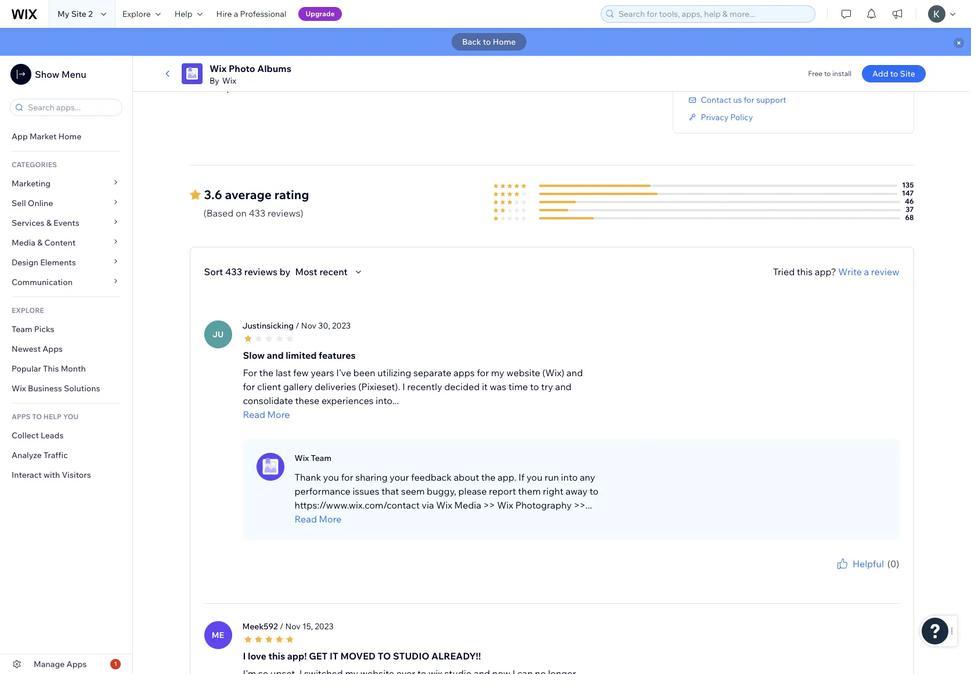 Task type: describe. For each thing, give the bounding box(es) containing it.
30,
[[318, 320, 330, 331]]

(wix)
[[543, 367, 565, 378]]

to inside 'slow and limited features for the last few years i've been utilizing separate apps for my website (wix) and for client gallery deliveries (pixieset). i recently decided it was time to try and consolidate these experiences into... read more'
[[530, 381, 539, 392]]

client
[[257, 381, 281, 392]]

website
[[507, 367, 540, 378]]

leads
[[41, 430, 64, 441]]

business
[[397, 54, 436, 65]]

and right try
[[555, 381, 572, 392]]

explore
[[122, 9, 151, 19]]

average
[[225, 187, 272, 202]]

0 vertical spatial a
[[234, 9, 238, 19]]

newest
[[12, 344, 41, 354]]

wix business solutions
[[12, 383, 100, 394]]

professional
[[240, 9, 286, 19]]

37
[[906, 205, 914, 213]]

and up last
[[267, 349, 284, 361]]

popular
[[12, 363, 41, 374]]

most recent
[[295, 266, 348, 277]]

your inside thank you for sharing your feedback about the app. if you run into any performance issues that seem buggy, please report them right away to https://www.wix.com/contact via wix media >> wix photography >>... read more
[[390, 471, 409, 483]]

be
[[259, 40, 271, 51]]

(pixieset).
[[358, 381, 400, 392]]

reviews
[[244, 266, 278, 277]]

>>...
[[574, 499, 592, 511]]

0 horizontal spatial site
[[71, 9, 86, 19]]

via
[[422, 499, 434, 511]]

directly
[[464, 40, 496, 51]]

feedback inside thank you for sharing your feedback about the app. if you run into any performance issues that seem buggy, please report them right away to https://www.wix.com/contact via wix media >> wix photography >>... read more
[[411, 471, 452, 483]]

app market home
[[12, 131, 81, 142]]

apps for newest apps
[[43, 344, 63, 354]]

me
[[212, 630, 224, 640]]

media & content
[[12, 237, 76, 248]]

services & events link
[[0, 213, 132, 233]]

experiences
[[322, 395, 374, 406]]

on
[[236, 207, 247, 219]]

review
[[871, 266, 900, 277]]

https://www.wix.com/contact
[[295, 499, 420, 511]]

sidebar element
[[0, 56, 133, 674]]

albums for you
[[236, 26, 269, 38]]

grow
[[352, 54, 374, 65]]

helpful button
[[836, 557, 884, 571]]

thank for thank you for your feedback
[[808, 571, 828, 579]]

read more button for decided
[[243, 407, 591, 421]]

thank for thank you for sharing your feedback about the app. if you run into any performance issues that seem buggy, please report them right away to https://www.wix.com/contact via wix media >> wix photography >>... read more
[[295, 471, 321, 483]]

years
[[311, 367, 334, 378]]

free
[[808, 69, 823, 78]]

back to home button
[[452, 33, 526, 51]]

read more button for via
[[295, 512, 643, 526]]

alone
[[404, 26, 428, 38]]

photo for wix photo albums lets you create beautiful stand-alone albums for your client's photos! each album can be personalized with your branding and shared directly with your clients for them to download or like. it's a great way to grow your business and impress potential clients. shoot. upload. customize. share.
[[208, 26, 234, 38]]

install
[[833, 69, 852, 78]]

beautiful
[[336, 26, 374, 38]]

report
[[489, 485, 516, 497]]

home for back to home
[[493, 37, 516, 47]]

few
[[293, 367, 309, 378]]

68
[[906, 213, 914, 222]]

or
[[245, 54, 255, 65]]

to down each at the top left of page
[[190, 54, 199, 65]]

to inside sidebar element
[[32, 412, 42, 421]]

app.
[[498, 471, 517, 483]]

your down client's
[[519, 40, 538, 51]]

slow and limited features for the last few years i've been utilizing separate apps for my website (wix) and for client gallery deliveries (pixieset). i recently decided it was time to try and consolidate these experiences into... read more
[[243, 349, 583, 420]]

great
[[297, 54, 320, 65]]

your up 'grow'
[[351, 40, 370, 51]]

analyze traffic link
[[0, 445, 132, 465]]

2
[[88, 9, 93, 19]]

write
[[839, 266, 862, 277]]

love
[[248, 650, 266, 662]]

nov for slow and limited features
[[301, 320, 317, 331]]

policy
[[731, 112, 753, 122]]

content
[[44, 237, 76, 248]]

147
[[902, 188, 914, 197]]

46
[[905, 197, 914, 205]]

stand-
[[376, 26, 404, 38]]

sell online
[[12, 198, 53, 208]]

explore
[[12, 306, 44, 315]]

collect
[[12, 430, 39, 441]]

2023 for slow and limited features
[[332, 320, 351, 331]]

1 horizontal spatial feedback
[[869, 571, 900, 579]]

contact us for support link
[[687, 94, 787, 105]]

online
[[28, 198, 53, 208]]

consolidate
[[243, 395, 293, 406]]

marketing link
[[0, 174, 132, 193]]

Search for tools, apps, help & more... field
[[615, 6, 812, 22]]

a inside wix photo albums lets you create beautiful stand-alone albums for your client's photos! each album can be personalized with your branding and shared directly with your clients for them to download or like. it's a great way to grow your business and impress potential clients. shoot. upload. customize. share.
[[290, 54, 295, 65]]

sort 433 reviews by
[[204, 266, 291, 277]]

been
[[353, 367, 375, 378]]

for inside thank you for sharing your feedback about the app. if you run into any performance issues that seem buggy, please report them right away to https://www.wix.com/contact via wix media >> wix photography >>... read more
[[341, 471, 353, 483]]

like.
[[257, 54, 273, 65]]

help
[[175, 9, 193, 19]]

read inside 'slow and limited features for the last few years i've been utilizing separate apps for my website (wix) and for client gallery deliveries (pixieset). i recently decided it was time to try and consolidate these experiences into... read more'
[[243, 409, 265, 420]]

back to home alert
[[0, 28, 971, 56]]

newest apps link
[[0, 339, 132, 359]]

albums for wix
[[257, 63, 291, 74]]

personalized
[[273, 40, 328, 51]]

hire a professional link
[[209, 0, 293, 28]]

nov for i love this app! get it moved to studio already!!
[[285, 621, 301, 632]]

share.
[[306, 82, 333, 93]]

wix inside wix photo albums lets you create beautiful stand-alone albums for your client's photos! each album can be personalized with your branding and shared directly with your clients for them to download or like. it's a great way to grow your business and impress potential clients. shoot. upload. customize. share.
[[190, 26, 206, 38]]

features
[[319, 349, 356, 361]]

collect leads link
[[0, 426, 132, 445]]

moved
[[340, 650, 376, 662]]

media inside sidebar element
[[12, 237, 35, 248]]

manage
[[34, 659, 65, 669]]

them inside thank you for sharing your feedback about the app. if you run into any performance issues that seem buggy, please report them right away to https://www.wix.com/contact via wix media >> wix photography >>... read more
[[518, 485, 541, 497]]

to inside thank you for sharing your feedback about the app. if you run into any performance issues that seem buggy, please report them right away to https://www.wix.com/contact via wix media >> wix photography >>... read more
[[590, 485, 599, 497]]

wix team
[[295, 453, 332, 463]]

analyze
[[12, 450, 42, 460]]

issues
[[353, 485, 380, 497]]

with inside 'interact with visitors' "link"
[[44, 470, 60, 480]]

menu
[[61, 69, 86, 80]]

more inside thank you for sharing your feedback about the app. if you run into any performance issues that seem buggy, please report them right away to https://www.wix.com/contact via wix media >> wix photography >>... read more
[[319, 513, 342, 525]]

you inside wix photo albums lets you create beautiful stand-alone albums for your client's photos! each album can be personalized with your branding and shared directly with your clients for them to download or like. it's a great way to grow your business and impress potential clients. shoot. upload. customize. share.
[[288, 26, 304, 38]]

1 horizontal spatial to
[[378, 650, 391, 662]]

elements
[[40, 257, 76, 268]]

meek592 / nov 15, 2023
[[242, 621, 334, 632]]

wix down report
[[497, 499, 513, 511]]

Search apps... field
[[24, 99, 118, 116]]

each
[[190, 40, 211, 51]]

wix photo albums logo image
[[182, 63, 203, 84]]

upgrade
[[306, 9, 335, 18]]

try
[[541, 381, 553, 392]]

photo for wix photo albums by wix
[[229, 63, 255, 74]]

my
[[491, 367, 504, 378]]

sell
[[12, 198, 26, 208]]

gallery
[[283, 381, 313, 392]]

your up directly at the top of the page
[[478, 26, 497, 38]]



Task type: locate. For each thing, give the bounding box(es) containing it.
1 vertical spatial 433
[[225, 266, 242, 277]]

a right hire
[[234, 9, 238, 19]]

0 horizontal spatial team
[[12, 324, 32, 334]]

433 right sort
[[225, 266, 242, 277]]

read inside thank you for sharing your feedback about the app. if you run into any performance issues that seem buggy, please report them right away to https://www.wix.com/contact via wix media >> wix photography >>... read more
[[295, 513, 317, 525]]

utilizing
[[378, 367, 411, 378]]

1 horizontal spatial a
[[290, 54, 295, 65]]

team down explore
[[12, 324, 32, 334]]

more down consolidate
[[267, 409, 290, 420]]

1 vertical spatial apps
[[67, 659, 87, 669]]

433 right 'on'
[[249, 207, 266, 219]]

1 vertical spatial them
[[518, 485, 541, 497]]

media & content link
[[0, 233, 132, 253]]

site inside button
[[900, 69, 916, 79]]

photo up album
[[208, 26, 234, 38]]

show
[[35, 69, 59, 80]]

newest apps
[[12, 344, 63, 354]]

and up business
[[414, 40, 430, 51]]

site left 2
[[71, 9, 86, 19]]

help
[[43, 412, 62, 421]]

rating
[[275, 187, 309, 202]]

1 horizontal spatial /
[[296, 320, 299, 331]]

1 vertical spatial photo
[[229, 63, 255, 74]]

& for events
[[46, 218, 52, 228]]

media down please
[[454, 499, 481, 511]]

to right moved
[[378, 650, 391, 662]]

by
[[210, 75, 219, 86]]

to inside alert
[[483, 37, 491, 47]]

(based
[[204, 207, 234, 219]]

feedback
[[411, 471, 452, 483], [869, 571, 900, 579]]

0 vertical spatial media
[[12, 237, 35, 248]]

0 horizontal spatial them
[[518, 485, 541, 497]]

back to home
[[462, 37, 516, 47]]

photography
[[516, 499, 572, 511]]

already!!
[[432, 650, 481, 662]]

home right market
[[58, 131, 81, 142]]

most
[[295, 266, 318, 277]]

& left events
[[46, 218, 52, 228]]

impress
[[456, 54, 490, 65]]

0 vertical spatial photo
[[208, 26, 234, 38]]

services & events
[[12, 218, 79, 228]]

0 horizontal spatial feedback
[[411, 471, 452, 483]]

0 vertical spatial /
[[296, 320, 299, 331]]

client's
[[499, 26, 529, 38]]

support
[[757, 94, 787, 105]]

0 horizontal spatial read
[[243, 409, 265, 420]]

them right clients
[[585, 40, 608, 51]]

1 horizontal spatial nov
[[301, 320, 317, 331]]

app
[[12, 131, 28, 142]]

/ for i love this app! get it moved to studio already!!
[[280, 621, 284, 632]]

0 horizontal spatial to
[[32, 412, 42, 421]]

to right back
[[483, 37, 491, 47]]

contact
[[701, 94, 732, 105]]

for
[[463, 26, 476, 38], [571, 40, 583, 51], [744, 94, 755, 105], [477, 367, 489, 378], [243, 381, 255, 392], [341, 471, 353, 483], [843, 571, 852, 579]]

more inside 'slow and limited features for the last few years i've been utilizing separate apps for my website (wix) and for client gallery deliveries (pixieset). i recently decided it was time to try and consolidate these experiences into... read more'
[[267, 409, 290, 420]]

get
[[309, 650, 328, 662]]

1 vertical spatial 2023
[[315, 621, 334, 632]]

1 vertical spatial this
[[269, 650, 285, 662]]

feedback down (0)
[[869, 571, 900, 579]]

photos!
[[531, 26, 564, 38]]

design
[[12, 257, 38, 268]]

them down if
[[518, 485, 541, 497]]

read more button down the >> in the bottom of the page
[[295, 512, 643, 526]]

home up 'potential'
[[493, 37, 516, 47]]

0 vertical spatial nov
[[301, 320, 317, 331]]

privacy policy link
[[687, 112, 753, 122]]

them
[[585, 40, 608, 51], [518, 485, 541, 497]]

1 vertical spatial /
[[280, 621, 284, 632]]

1 vertical spatial the
[[481, 471, 496, 483]]

w i image
[[256, 453, 284, 481]]

0 vertical spatial 433
[[249, 207, 266, 219]]

0 horizontal spatial &
[[37, 237, 43, 248]]

popular this month
[[12, 363, 86, 374]]

ju
[[212, 329, 224, 339]]

with up the 'way'
[[330, 40, 349, 51]]

/
[[296, 320, 299, 331], [280, 621, 284, 632]]

with up 'potential'
[[498, 40, 517, 51]]

1 horizontal spatial this
[[797, 266, 813, 277]]

2 horizontal spatial with
[[498, 40, 517, 51]]

media inside thank you for sharing your feedback about the app. if you run into any performance issues that seem buggy, please report them right away to https://www.wix.com/contact via wix media >> wix photography >>... read more
[[454, 499, 481, 511]]

your down helpful
[[853, 571, 868, 579]]

interact with visitors link
[[0, 465, 132, 485]]

0 horizontal spatial i
[[243, 650, 246, 662]]

apps up the this
[[43, 344, 63, 354]]

0 horizontal spatial with
[[44, 470, 60, 480]]

1 vertical spatial thank
[[808, 571, 828, 579]]

1 vertical spatial albums
[[257, 63, 291, 74]]

you
[[288, 26, 304, 38], [323, 471, 339, 483], [527, 471, 543, 483], [829, 571, 841, 579]]

the inside 'slow and limited features for the last few years i've been utilizing separate apps for my website (wix) and for client gallery deliveries (pixieset). i recently decided it was time to try and consolidate these experiences into... read more'
[[259, 367, 274, 378]]

0 horizontal spatial more
[[267, 409, 290, 420]]

apps for manage apps
[[67, 659, 87, 669]]

albums inside wix photo albums lets you create beautiful stand-alone albums for your client's photos! each album can be personalized with your branding and shared directly with your clients for them to download or like. it's a great way to grow your business and impress potential clients. shoot. upload. customize. share.
[[236, 26, 269, 38]]

your down branding
[[376, 54, 395, 65]]

media up design
[[12, 237, 35, 248]]

was
[[490, 381, 507, 392]]

0 vertical spatial apps
[[43, 344, 63, 354]]

picks
[[34, 324, 54, 334]]

& left content
[[37, 237, 43, 248]]

photo inside wix photo albums by wix
[[229, 63, 255, 74]]

time
[[509, 381, 528, 392]]

i inside 'slow and limited features for the last few years i've been utilizing separate apps for my website (wix) and for client gallery deliveries (pixieset). i recently decided it was time to try and consolidate these experiences into... read more'
[[402, 381, 405, 392]]

download
[[201, 54, 243, 65]]

/ right meek592
[[280, 621, 284, 632]]

and right (wix)
[[567, 367, 583, 378]]

0 vertical spatial team
[[12, 324, 32, 334]]

a right write
[[864, 266, 869, 277]]

if
[[519, 471, 525, 483]]

1 horizontal spatial thank
[[808, 571, 828, 579]]

0 vertical spatial the
[[259, 367, 274, 378]]

0 vertical spatial them
[[585, 40, 608, 51]]

home for app market home
[[58, 131, 81, 142]]

run
[[545, 471, 559, 483]]

1 horizontal spatial with
[[330, 40, 349, 51]]

0 vertical spatial read
[[243, 409, 265, 420]]

them inside wix photo albums lets you create beautiful stand-alone albums for your client's photos! each album can be personalized with your branding and shared directly with your clients for them to download or like. it's a great way to grow your business and impress potential clients. shoot. upload. customize. share.
[[585, 40, 608, 51]]

wix down 'popular'
[[12, 383, 26, 394]]

with down traffic
[[44, 470, 60, 480]]

analyze traffic
[[12, 450, 68, 460]]

0 vertical spatial i
[[402, 381, 405, 392]]

albums inside wix photo albums by wix
[[257, 63, 291, 74]]

apps
[[12, 412, 30, 421]]

2 horizontal spatial a
[[864, 266, 869, 277]]

0 vertical spatial this
[[797, 266, 813, 277]]

can
[[242, 40, 257, 51]]

please
[[459, 485, 487, 497]]

& inside media & content link
[[37, 237, 43, 248]]

the inside thank you for sharing your feedback about the app. if you run into any performance issues that seem buggy, please report them right away to https://www.wix.com/contact via wix media >> wix photography >>... read more
[[481, 471, 496, 483]]

to down any
[[590, 485, 599, 497]]

visitors
[[62, 470, 91, 480]]

home inside button
[[493, 37, 516, 47]]

1 horizontal spatial i
[[402, 381, 405, 392]]

0 horizontal spatial this
[[269, 650, 285, 662]]

shared
[[432, 40, 462, 51]]

any
[[580, 471, 595, 483]]

site
[[71, 9, 86, 19], [900, 69, 916, 79]]

apps right 'manage'
[[67, 659, 87, 669]]

read more button down recently
[[243, 407, 591, 421]]

your up that
[[390, 471, 409, 483]]

wix right the w i image
[[295, 453, 309, 463]]

thank you for sharing your feedback about the app. if you run into any performance issues that seem buggy, please report them right away to https://www.wix.com/contact via wix media >> wix photography >>... read more
[[295, 471, 599, 525]]

wix right by
[[222, 75, 236, 86]]

separate
[[414, 367, 452, 378]]

read down performance
[[295, 513, 317, 525]]

0 vertical spatial albums
[[236, 26, 269, 38]]

0 horizontal spatial the
[[259, 367, 274, 378]]

& inside services & events link
[[46, 218, 52, 228]]

clients
[[540, 40, 569, 51]]

1 vertical spatial team
[[311, 453, 332, 463]]

1 vertical spatial home
[[58, 131, 81, 142]]

this left app?
[[797, 266, 813, 277]]

wix inside sidebar element
[[12, 383, 26, 394]]

135
[[902, 180, 914, 189]]

i left love
[[243, 650, 246, 662]]

feedback up the buggy,
[[411, 471, 452, 483]]

0 horizontal spatial a
[[234, 9, 238, 19]]

photo inside wix photo albums lets you create beautiful stand-alone albums for your client's photos! each album can be personalized with your branding and shared directly with your clients for them to download or like. it's a great way to grow your business and impress potential clients. shoot. upload. customize. share.
[[208, 26, 234, 38]]

to left try
[[530, 381, 539, 392]]

and down shared at left
[[438, 54, 454, 65]]

team inside sidebar element
[[12, 324, 32, 334]]

solutions
[[64, 383, 100, 394]]

apps
[[454, 367, 475, 378]]

i
[[402, 381, 405, 392], [243, 650, 246, 662]]

2 vertical spatial a
[[864, 266, 869, 277]]

3.6
[[204, 187, 222, 202]]

the up the client
[[259, 367, 274, 378]]

create
[[306, 26, 334, 38]]

2023 right 30,
[[332, 320, 351, 331]]

1 vertical spatial feedback
[[869, 571, 900, 579]]

this right love
[[269, 650, 285, 662]]

1 horizontal spatial the
[[481, 471, 496, 483]]

more down performance
[[319, 513, 342, 525]]

thank down wix team
[[295, 471, 321, 483]]

to right the 'free'
[[824, 69, 831, 78]]

business
[[28, 383, 62, 394]]

team picks link
[[0, 319, 132, 339]]

customize.
[[256, 82, 304, 93]]

albums up customize.
[[257, 63, 291, 74]]

read down consolidate
[[243, 409, 265, 420]]

clients.
[[533, 54, 564, 65]]

collect leads
[[12, 430, 64, 441]]

my
[[57, 9, 69, 19]]

1 vertical spatial media
[[454, 499, 481, 511]]

media
[[12, 237, 35, 248], [454, 499, 481, 511]]

0 vertical spatial more
[[267, 409, 290, 420]]

1 horizontal spatial 433
[[249, 207, 266, 219]]

home inside sidebar element
[[58, 131, 81, 142]]

0 horizontal spatial home
[[58, 131, 81, 142]]

add
[[873, 69, 889, 79]]

0 horizontal spatial thank
[[295, 471, 321, 483]]

1 horizontal spatial media
[[454, 499, 481, 511]]

to right add
[[891, 69, 899, 79]]

1 vertical spatial read
[[295, 513, 317, 525]]

1 horizontal spatial site
[[900, 69, 916, 79]]

deliveries
[[315, 381, 356, 392]]

1 horizontal spatial them
[[585, 40, 608, 51]]

0 horizontal spatial 433
[[225, 266, 242, 277]]

a right it's
[[290, 54, 295, 65]]

0 horizontal spatial apps
[[43, 344, 63, 354]]

help button
[[168, 0, 209, 28]]

hire
[[216, 9, 232, 19]]

albums up can on the top of the page
[[236, 26, 269, 38]]

thank left helpful "button"
[[808, 571, 828, 579]]

/ for slow and limited features
[[296, 320, 299, 331]]

1 vertical spatial read more button
[[295, 512, 643, 526]]

wix up each at the top left of page
[[190, 26, 206, 38]]

1 vertical spatial &
[[37, 237, 43, 248]]

shoot.
[[190, 82, 218, 93]]

traffic
[[44, 450, 68, 460]]

1 horizontal spatial apps
[[67, 659, 87, 669]]

nov left the 15,
[[285, 621, 301, 632]]

0 vertical spatial site
[[71, 9, 86, 19]]

sell online link
[[0, 193, 132, 213]]

1 vertical spatial site
[[900, 69, 916, 79]]

privacy policy
[[701, 112, 753, 122]]

lets
[[271, 26, 286, 38]]

i love this app! get it moved to studio already!!
[[243, 650, 481, 662]]

2023 right the 15,
[[315, 621, 334, 632]]

to left help
[[32, 412, 42, 421]]

1 vertical spatial nov
[[285, 621, 301, 632]]

most recent button
[[295, 265, 365, 278]]

wix up by
[[210, 63, 227, 74]]

0 vertical spatial home
[[493, 37, 516, 47]]

0 vertical spatial feedback
[[411, 471, 452, 483]]

0 horizontal spatial /
[[280, 621, 284, 632]]

potential
[[492, 54, 531, 65]]

site right add
[[900, 69, 916, 79]]

the left app.
[[481, 471, 496, 483]]

team picks
[[12, 324, 54, 334]]

thank inside thank you for sharing your feedback about the app. if you run into any performance issues that seem buggy, please report them right away to https://www.wix.com/contact via wix media >> wix photography >>... read more
[[295, 471, 321, 483]]

1 horizontal spatial more
[[319, 513, 342, 525]]

1 horizontal spatial home
[[493, 37, 516, 47]]

1 vertical spatial to
[[378, 650, 391, 662]]

1 vertical spatial i
[[243, 650, 246, 662]]

this
[[43, 363, 59, 374]]

i down utilizing
[[402, 381, 405, 392]]

nov left 30,
[[301, 320, 317, 331]]

it
[[482, 381, 488, 392]]

thank
[[295, 471, 321, 483], [808, 571, 828, 579]]

0 vertical spatial to
[[32, 412, 42, 421]]

0 horizontal spatial media
[[12, 237, 35, 248]]

& for content
[[37, 237, 43, 248]]

/ left 30,
[[296, 320, 299, 331]]

wix down the buggy,
[[436, 499, 452, 511]]

i've
[[336, 367, 351, 378]]

thank you for your feedback
[[808, 571, 900, 579]]

0 vertical spatial 2023
[[332, 320, 351, 331]]

0 vertical spatial read more button
[[243, 407, 591, 421]]

helpful
[[853, 558, 884, 569]]

0 vertical spatial &
[[46, 218, 52, 228]]

team up performance
[[311, 453, 332, 463]]

to right the 'way'
[[341, 54, 350, 65]]

app!
[[287, 650, 307, 662]]

photo up upload.
[[229, 63, 255, 74]]

0 vertical spatial thank
[[295, 471, 321, 483]]

2023 for i love this app! get it moved to studio already!!
[[315, 621, 334, 632]]

1 vertical spatial more
[[319, 513, 342, 525]]

it's
[[275, 54, 288, 65]]

1 horizontal spatial team
[[311, 453, 332, 463]]

a
[[234, 9, 238, 19], [290, 54, 295, 65], [864, 266, 869, 277]]

1 horizontal spatial &
[[46, 218, 52, 228]]

1 vertical spatial a
[[290, 54, 295, 65]]

1 horizontal spatial read
[[295, 513, 317, 525]]

0 horizontal spatial nov
[[285, 621, 301, 632]]



Task type: vqa. For each thing, say whether or not it's contained in the screenshot.
THE 'DESIGN'
yes



